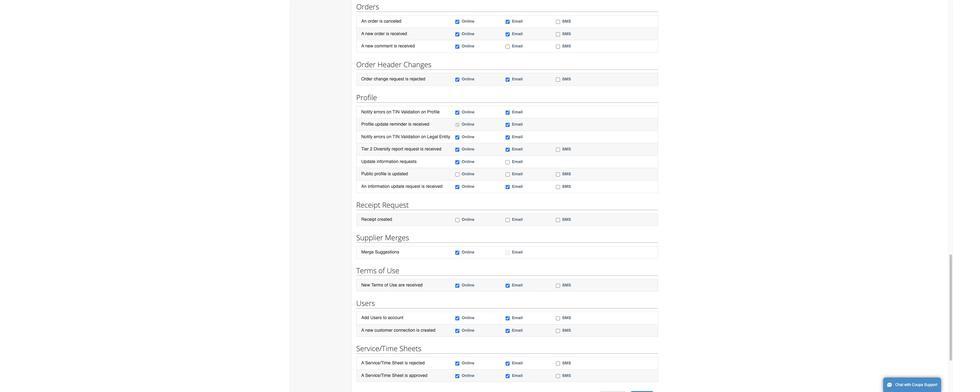 Task type: locate. For each thing, give the bounding box(es) containing it.
2 validation from the top
[[401, 134, 420, 139]]

None checkbox
[[455, 20, 460, 24], [506, 32, 510, 36], [556, 32, 560, 36], [455, 45, 460, 49], [556, 45, 560, 49], [556, 78, 560, 82], [455, 111, 460, 115], [455, 135, 460, 140], [506, 135, 510, 140], [455, 160, 460, 164], [506, 160, 510, 164], [455, 173, 460, 177], [506, 185, 510, 189], [556, 185, 560, 189], [506, 218, 510, 222], [506, 284, 510, 288], [455, 317, 460, 321], [506, 317, 510, 321], [556, 317, 560, 321], [455, 329, 460, 333], [506, 362, 510, 366], [455, 20, 460, 24], [506, 32, 510, 36], [556, 32, 560, 36], [455, 45, 460, 49], [556, 45, 560, 49], [556, 78, 560, 82], [455, 111, 460, 115], [455, 135, 460, 140], [506, 135, 510, 140], [455, 160, 460, 164], [506, 160, 510, 164], [455, 173, 460, 177], [506, 185, 510, 189], [556, 185, 560, 189], [506, 218, 510, 222], [506, 284, 510, 288], [455, 317, 460, 321], [506, 317, 510, 321], [556, 317, 560, 321], [455, 329, 460, 333], [506, 362, 510, 366]]

sms for a new comment is received
[[562, 44, 571, 49]]

order down an order is canceled
[[375, 31, 385, 36]]

errors up profile update reminder is received
[[374, 109, 385, 114]]

0 vertical spatial an
[[361, 19, 367, 24]]

validation up "tier 2 diversity report request is received"
[[401, 134, 420, 139]]

created down receipt request
[[377, 217, 392, 222]]

of up new terms of use are received
[[379, 266, 385, 276]]

online
[[462, 19, 474, 24], [462, 31, 474, 36], [462, 44, 474, 49], [462, 77, 474, 81], [462, 110, 474, 114], [462, 122, 474, 127], [462, 134, 474, 139], [462, 147, 474, 152], [462, 159, 474, 164], [462, 172, 474, 177], [462, 184, 474, 189], [462, 217, 474, 222], [462, 250, 474, 255], [462, 283, 474, 288], [462, 316, 474, 321], [462, 328, 474, 333], [462, 361, 474, 366], [462, 374, 474, 378]]

4 sms from the top
[[562, 77, 571, 81]]

0 vertical spatial update
[[375, 122, 389, 127]]

1 vertical spatial terms
[[371, 283, 383, 288]]

1 notify from the top
[[361, 109, 373, 114]]

2
[[370, 147, 372, 152]]

3 a from the top
[[361, 328, 364, 333]]

17 online from the top
[[462, 361, 474, 366]]

use up new terms of use are received
[[387, 266, 399, 276]]

2 vertical spatial profile
[[361, 122, 374, 127]]

an
[[361, 19, 367, 24], [361, 184, 367, 189]]

1 new from the top
[[365, 31, 373, 36]]

email for update information requests
[[512, 159, 523, 164]]

0 vertical spatial validation
[[401, 109, 420, 114]]

service/time down customer
[[356, 344, 398, 354]]

online for notify errors on tin validation on legal entity
[[462, 134, 474, 139]]

sheets
[[400, 344, 421, 354]]

2 sms from the top
[[562, 31, 571, 36]]

12 online from the top
[[462, 217, 474, 222]]

14 online from the top
[[462, 283, 474, 288]]

sheet down a service/time sheet is rejected
[[392, 373, 404, 378]]

a for a new comment is received
[[361, 44, 364, 49]]

email for a service/time sheet is rejected
[[512, 361, 523, 366]]

1 sms from the top
[[562, 19, 571, 24]]

users left to
[[370, 315, 382, 321]]

validation up reminder
[[401, 109, 420, 114]]

10 online from the top
[[462, 172, 474, 177]]

with
[[904, 383, 911, 387]]

to
[[383, 315, 387, 321]]

terms
[[356, 266, 377, 276], [371, 283, 383, 288]]

request down updated
[[406, 184, 420, 189]]

email for notify errors on tin validation on legal entity
[[512, 134, 523, 139]]

2 sheet from the top
[[392, 373, 404, 378]]

5 email from the top
[[512, 110, 523, 114]]

1 vertical spatial notify
[[361, 134, 373, 139]]

service/time down a service/time sheet is rejected
[[365, 373, 391, 378]]

0 vertical spatial rejected
[[410, 76, 425, 81]]

legal
[[427, 134, 438, 139]]

rejected
[[410, 76, 425, 81], [409, 361, 425, 366]]

2 new from the top
[[365, 44, 373, 49]]

1 horizontal spatial update
[[391, 184, 404, 189]]

0 vertical spatial notify
[[361, 109, 373, 114]]

18 email from the top
[[512, 374, 523, 378]]

is
[[379, 19, 383, 24], [386, 31, 389, 36], [394, 44, 397, 49], [405, 76, 409, 81], [408, 122, 411, 127], [420, 147, 424, 152], [388, 172, 391, 177], [422, 184, 425, 189], [416, 328, 420, 333], [405, 361, 408, 366], [405, 373, 408, 378]]

13 online from the top
[[462, 250, 474, 255]]

a new comment is received
[[361, 44, 415, 49]]

notify up profile update reminder is received
[[361, 109, 373, 114]]

1 vertical spatial update
[[391, 184, 404, 189]]

3 online from the top
[[462, 44, 474, 49]]

1 vertical spatial profile
[[427, 109, 440, 114]]

information up public profile is updated
[[377, 159, 399, 164]]

notify up tier
[[361, 134, 373, 139]]

1 tin from the top
[[393, 109, 400, 114]]

a service/time sheet is rejected
[[361, 361, 425, 366]]

terms up new
[[356, 266, 377, 276]]

users
[[356, 298, 375, 309], [370, 315, 382, 321]]

16 email from the top
[[512, 328, 523, 333]]

profile up legal
[[427, 109, 440, 114]]

new down add
[[365, 328, 373, 333]]

2 an from the top
[[361, 184, 367, 189]]

coupa
[[912, 383, 923, 387]]

sms for order change request is rejected
[[562, 77, 571, 81]]

rejected down changes
[[410, 76, 425, 81]]

online for public profile is updated
[[462, 172, 474, 177]]

profile for profile
[[356, 92, 377, 102]]

validation for legal
[[401, 134, 420, 139]]

2 online from the top
[[462, 31, 474, 36]]

5 a from the top
[[361, 373, 364, 378]]

0 vertical spatial service/time
[[356, 344, 398, 354]]

8 online from the top
[[462, 147, 474, 152]]

an down orders
[[361, 19, 367, 24]]

1 vertical spatial receipt
[[361, 217, 376, 222]]

tin up profile update reminder is received
[[393, 109, 400, 114]]

order down orders
[[368, 19, 378, 24]]

10 email from the top
[[512, 172, 523, 177]]

5 sms from the top
[[562, 147, 571, 152]]

tin for legal
[[393, 134, 400, 139]]

None checkbox
[[506, 20, 510, 24], [556, 20, 560, 24], [455, 32, 460, 36], [506, 45, 510, 49], [455, 78, 460, 82], [506, 78, 510, 82], [506, 111, 510, 115], [455, 123, 460, 127], [506, 123, 510, 127], [455, 148, 460, 152], [506, 148, 510, 152], [556, 148, 560, 152], [506, 173, 510, 177], [556, 173, 560, 177], [455, 185, 460, 189], [455, 218, 460, 222], [556, 218, 560, 222], [455, 251, 460, 255], [506, 251, 510, 255], [455, 284, 460, 288], [556, 284, 560, 288], [506, 329, 510, 333], [556, 329, 560, 333], [455, 362, 460, 366], [556, 362, 560, 366], [455, 374, 460, 379], [506, 374, 510, 379], [556, 374, 560, 379], [506, 20, 510, 24], [556, 20, 560, 24], [455, 32, 460, 36], [506, 45, 510, 49], [455, 78, 460, 82], [506, 78, 510, 82], [506, 111, 510, 115], [455, 123, 460, 127], [506, 123, 510, 127], [455, 148, 460, 152], [506, 148, 510, 152], [556, 148, 560, 152], [506, 173, 510, 177], [556, 173, 560, 177], [455, 185, 460, 189], [455, 218, 460, 222], [556, 218, 560, 222], [455, 251, 460, 255], [506, 251, 510, 255], [455, 284, 460, 288], [556, 284, 560, 288], [506, 329, 510, 333], [556, 329, 560, 333], [455, 362, 460, 366], [556, 362, 560, 366], [455, 374, 460, 379], [506, 374, 510, 379], [556, 374, 560, 379]]

online for a new customer connection is created
[[462, 328, 474, 333]]

change
[[374, 76, 388, 81]]

use
[[387, 266, 399, 276], [389, 283, 397, 288]]

merge
[[361, 250, 374, 255]]

7 online from the top
[[462, 134, 474, 139]]

11 email from the top
[[512, 184, 523, 189]]

7 email from the top
[[512, 134, 523, 139]]

service/time
[[356, 344, 398, 354], [365, 361, 391, 366], [365, 373, 391, 378]]

new down an order is canceled
[[365, 31, 373, 36]]

1 an from the top
[[361, 19, 367, 24]]

sms for a service/time sheet is approved
[[562, 374, 571, 378]]

15 email from the top
[[512, 316, 523, 321]]

online for update information requests
[[462, 159, 474, 164]]

0 vertical spatial request
[[389, 76, 404, 81]]

6 online from the top
[[462, 122, 474, 127]]

receipt request
[[356, 200, 409, 210]]

use left are
[[389, 283, 397, 288]]

created
[[377, 217, 392, 222], [421, 328, 435, 333]]

2 vertical spatial new
[[365, 328, 373, 333]]

order left change
[[361, 76, 373, 81]]

a
[[361, 31, 364, 36], [361, 44, 364, 49], [361, 328, 364, 333], [361, 361, 364, 366], [361, 373, 364, 378]]

1 vertical spatial new
[[365, 44, 373, 49]]

update down updated
[[391, 184, 404, 189]]

sms for add users to account
[[562, 316, 571, 321]]

merge suggestions
[[361, 250, 399, 255]]

2 email from the top
[[512, 31, 523, 36]]

17 email from the top
[[512, 361, 523, 366]]

update left reminder
[[375, 122, 389, 127]]

an information update request is received
[[361, 184, 443, 189]]

order up change
[[356, 59, 376, 69]]

diversity
[[374, 147, 391, 152]]

online for an order is canceled
[[462, 19, 474, 24]]

3 email from the top
[[512, 44, 523, 49]]

5 online from the top
[[462, 110, 474, 114]]

receipt up supplier
[[361, 217, 376, 222]]

2 vertical spatial request
[[406, 184, 420, 189]]

sms for a service/time sheet is rejected
[[562, 361, 571, 366]]

terms of use
[[356, 266, 399, 276]]

16 online from the top
[[462, 328, 474, 333]]

7 sms from the top
[[562, 184, 571, 189]]

created right connection
[[421, 328, 435, 333]]

receipt
[[356, 200, 380, 210], [361, 217, 376, 222]]

new left comment
[[365, 44, 373, 49]]

report
[[392, 147, 403, 152]]

validation
[[401, 109, 420, 114], [401, 134, 420, 139]]

receipt up 'receipt created'
[[356, 200, 380, 210]]

received
[[390, 31, 407, 36], [398, 44, 415, 49], [413, 122, 429, 127], [425, 147, 441, 152], [426, 184, 443, 189], [406, 283, 423, 288]]

profile up tier
[[361, 122, 374, 127]]

12 email from the top
[[512, 217, 523, 222]]

1 vertical spatial order
[[361, 76, 373, 81]]

sms
[[562, 19, 571, 24], [562, 31, 571, 36], [562, 44, 571, 49], [562, 77, 571, 81], [562, 147, 571, 152], [562, 172, 571, 177], [562, 184, 571, 189], [562, 217, 571, 222], [562, 283, 571, 288], [562, 316, 571, 321], [562, 328, 571, 333], [562, 361, 571, 366], [562, 374, 571, 378]]

a for a service/time sheet is rejected
[[361, 361, 364, 366]]

4 online from the top
[[462, 77, 474, 81]]

tin down profile update reminder is received
[[393, 134, 400, 139]]

1 vertical spatial validation
[[401, 134, 420, 139]]

an down the public
[[361, 184, 367, 189]]

1 vertical spatial an
[[361, 184, 367, 189]]

account
[[388, 315, 403, 321]]

0 vertical spatial order
[[356, 59, 376, 69]]

request down order header changes
[[389, 76, 404, 81]]

18 online from the top
[[462, 374, 474, 378]]

1 errors from the top
[[374, 109, 385, 114]]

6 email from the top
[[512, 122, 523, 127]]

0 vertical spatial errors
[[374, 109, 385, 114]]

new
[[365, 31, 373, 36], [365, 44, 373, 49], [365, 328, 373, 333]]

0 vertical spatial sheet
[[392, 361, 404, 366]]

12 sms from the top
[[562, 361, 571, 366]]

comment
[[375, 44, 393, 49]]

information
[[377, 159, 399, 164], [368, 184, 390, 189]]

1 vertical spatial service/time
[[365, 361, 391, 366]]

9 online from the top
[[462, 159, 474, 164]]

13 email from the top
[[512, 250, 523, 255]]

order for order header changes
[[356, 59, 376, 69]]

a new order is received
[[361, 31, 407, 36]]

sms for a new order is received
[[562, 31, 571, 36]]

email for new terms of use are received
[[512, 283, 523, 288]]

11 online from the top
[[462, 184, 474, 189]]

information down the profile
[[368, 184, 390, 189]]

notify
[[361, 109, 373, 114], [361, 134, 373, 139]]

receipt for receipt created
[[361, 217, 376, 222]]

tin
[[393, 109, 400, 114], [393, 134, 400, 139]]

email
[[512, 19, 523, 24], [512, 31, 523, 36], [512, 44, 523, 49], [512, 77, 523, 81], [512, 110, 523, 114], [512, 122, 523, 127], [512, 134, 523, 139], [512, 147, 523, 152], [512, 159, 523, 164], [512, 172, 523, 177], [512, 184, 523, 189], [512, 217, 523, 222], [512, 250, 523, 255], [512, 283, 523, 288], [512, 316, 523, 321], [512, 328, 523, 333], [512, 361, 523, 366], [512, 374, 523, 378]]

11 sms from the top
[[562, 328, 571, 333]]

update
[[375, 122, 389, 127], [391, 184, 404, 189]]

new for comment
[[365, 44, 373, 49]]

1 online from the top
[[462, 19, 474, 24]]

sms for receipt created
[[562, 217, 571, 222]]

errors up 'diversity'
[[374, 134, 385, 139]]

2 tin from the top
[[393, 134, 400, 139]]

email for an information update request is received
[[512, 184, 523, 189]]

2 errors from the top
[[374, 134, 385, 139]]

order
[[368, 19, 378, 24], [375, 31, 385, 36]]

profile
[[356, 92, 377, 102], [427, 109, 440, 114], [361, 122, 374, 127]]

tier 2 diversity report request is received
[[361, 147, 441, 152]]

4 a from the top
[[361, 361, 364, 366]]

on left legal
[[421, 134, 426, 139]]

information for an
[[368, 184, 390, 189]]

14 email from the top
[[512, 283, 523, 288]]

rejected for order change request is rejected
[[410, 76, 425, 81]]

users up add
[[356, 298, 375, 309]]

1 sheet from the top
[[392, 361, 404, 366]]

3 new from the top
[[365, 328, 373, 333]]

0 vertical spatial order
[[368, 19, 378, 24]]

9 email from the top
[[512, 159, 523, 164]]

profile for profile update reminder is received
[[361, 122, 374, 127]]

service/time for a service/time sheet is rejected
[[365, 361, 391, 366]]

4 email from the top
[[512, 77, 523, 81]]

3 sms from the top
[[562, 44, 571, 49]]

connection
[[394, 328, 415, 333]]

terms right new
[[371, 283, 383, 288]]

1 a from the top
[[361, 31, 364, 36]]

a for a service/time sheet is approved
[[361, 373, 364, 378]]

9 sms from the top
[[562, 283, 571, 288]]

1 vertical spatial tin
[[393, 134, 400, 139]]

0 vertical spatial tin
[[393, 109, 400, 114]]

email for an order is canceled
[[512, 19, 523, 24]]

profile down change
[[356, 92, 377, 102]]

rejected up approved
[[409, 361, 425, 366]]

1 vertical spatial information
[[368, 184, 390, 189]]

0 vertical spatial information
[[377, 159, 399, 164]]

customer
[[375, 328, 393, 333]]

reminder
[[390, 122, 407, 127]]

8 email from the top
[[512, 147, 523, 152]]

add users to account
[[361, 315, 403, 321]]

on
[[387, 109, 391, 114], [421, 109, 426, 114], [387, 134, 391, 139], [421, 134, 426, 139]]

errors for notify errors on tin validation on legal entity
[[374, 134, 385, 139]]

1 vertical spatial of
[[384, 283, 388, 288]]

receipt for receipt request
[[356, 200, 380, 210]]

1 email from the top
[[512, 19, 523, 24]]

add
[[361, 315, 369, 321]]

sheet for rejected
[[392, 361, 404, 366]]

13 sms from the top
[[562, 374, 571, 378]]

errors
[[374, 109, 385, 114], [374, 134, 385, 139]]

1 vertical spatial rejected
[[409, 361, 425, 366]]

0 horizontal spatial update
[[375, 122, 389, 127]]

1 vertical spatial errors
[[374, 134, 385, 139]]

online for notify errors on tin validation on profile
[[462, 110, 474, 114]]

online for an information update request is received
[[462, 184, 474, 189]]

of
[[379, 266, 385, 276], [384, 283, 388, 288]]

request
[[389, 76, 404, 81], [404, 147, 419, 152], [406, 184, 420, 189]]

a for a new customer connection is created
[[361, 328, 364, 333]]

1 vertical spatial created
[[421, 328, 435, 333]]

tin for profile
[[393, 109, 400, 114]]

sheet
[[392, 361, 404, 366], [392, 373, 404, 378]]

15 online from the top
[[462, 316, 474, 321]]

8 sms from the top
[[562, 217, 571, 222]]

6 sms from the top
[[562, 172, 571, 177]]

service/time down service/time sheets
[[365, 361, 391, 366]]

0 vertical spatial profile
[[356, 92, 377, 102]]

request up the requests
[[404, 147, 419, 152]]

on down profile update reminder is received
[[387, 134, 391, 139]]

notify errors on tin validation on profile
[[361, 109, 440, 114]]

1 validation from the top
[[401, 109, 420, 114]]

of left are
[[384, 283, 388, 288]]

errors for notify errors on tin validation on profile
[[374, 109, 385, 114]]

new terms of use are received
[[361, 283, 423, 288]]

2 a from the top
[[361, 44, 364, 49]]

2 vertical spatial service/time
[[365, 373, 391, 378]]

sheet up a service/time sheet is approved
[[392, 361, 404, 366]]

0 vertical spatial receipt
[[356, 200, 380, 210]]

0 vertical spatial created
[[377, 217, 392, 222]]

0 vertical spatial new
[[365, 31, 373, 36]]

10 sms from the top
[[562, 316, 571, 321]]

order
[[356, 59, 376, 69], [361, 76, 373, 81]]

1 vertical spatial sheet
[[392, 373, 404, 378]]

2 notify from the top
[[361, 134, 373, 139]]

email for a new customer connection is created
[[512, 328, 523, 333]]

1 horizontal spatial created
[[421, 328, 435, 333]]

online for a service/time sheet is rejected
[[462, 361, 474, 366]]



Task type: describe. For each thing, give the bounding box(es) containing it.
approved
[[409, 373, 427, 378]]

suggestions
[[375, 250, 399, 255]]

0 vertical spatial users
[[356, 298, 375, 309]]

chat
[[895, 383, 903, 387]]

profile update reminder is received
[[361, 122, 429, 127]]

public
[[361, 172, 373, 177]]

notify for notify errors on tin validation on profile
[[361, 109, 373, 114]]

validation for profile
[[401, 109, 420, 114]]

supplier
[[356, 233, 383, 243]]

online for a service/time sheet is approved
[[462, 374, 474, 378]]

an for an order is canceled
[[361, 19, 367, 24]]

notify errors on tin validation on legal entity
[[361, 134, 450, 139]]

orders
[[356, 2, 379, 12]]

public profile is updated
[[361, 172, 408, 177]]

on up profile update reminder is received
[[387, 109, 391, 114]]

header
[[378, 59, 402, 69]]

are
[[398, 283, 405, 288]]

email for profile update reminder is received
[[512, 122, 523, 127]]

tier
[[361, 147, 369, 152]]

email for order change request is rejected
[[512, 77, 523, 81]]

online for order change request is rejected
[[462, 77, 474, 81]]

email for a new order is received
[[512, 31, 523, 36]]

1 vertical spatial users
[[370, 315, 382, 321]]

0 horizontal spatial created
[[377, 217, 392, 222]]

profile
[[375, 172, 387, 177]]

changes
[[404, 59, 432, 69]]

order for order change request is rejected
[[361, 76, 373, 81]]

sms for tier 2 diversity report request is received
[[562, 147, 571, 152]]

update information requests
[[361, 159, 417, 164]]

online for receipt created
[[462, 217, 474, 222]]

0 vertical spatial of
[[379, 266, 385, 276]]

email for notify errors on tin validation on profile
[[512, 110, 523, 114]]

information for update
[[377, 159, 399, 164]]

service/time for a service/time sheet is approved
[[365, 373, 391, 378]]

sms for new terms of use are received
[[562, 283, 571, 288]]

email for add users to account
[[512, 316, 523, 321]]

email for receipt created
[[512, 217, 523, 222]]

entity
[[439, 134, 450, 139]]

canceled
[[384, 19, 401, 24]]

order change request is rejected
[[361, 76, 425, 81]]

request
[[382, 200, 409, 210]]

sms for an information update request is received
[[562, 184, 571, 189]]

0 vertical spatial terms
[[356, 266, 377, 276]]

online for a new comment is received
[[462, 44, 474, 49]]

a for a new order is received
[[361, 31, 364, 36]]

notify for notify errors on tin validation on legal entity
[[361, 134, 373, 139]]

new for order
[[365, 31, 373, 36]]

online for tier 2 diversity report request is received
[[462, 147, 474, 152]]

email for public profile is updated
[[512, 172, 523, 177]]

online for profile update reminder is received
[[462, 122, 474, 127]]

1 vertical spatial order
[[375, 31, 385, 36]]

online for merge suggestions
[[462, 250, 474, 255]]

an order is canceled
[[361, 19, 401, 24]]

new for customer
[[365, 328, 373, 333]]

sms for public profile is updated
[[562, 172, 571, 177]]

email for a service/time sheet is approved
[[512, 374, 523, 378]]

order header changes
[[356, 59, 432, 69]]

0 vertical spatial use
[[387, 266, 399, 276]]

email for a new comment is received
[[512, 44, 523, 49]]

online for new terms of use are received
[[462, 283, 474, 288]]

email for tier 2 diversity report request is received
[[512, 147, 523, 152]]

1 vertical spatial request
[[404, 147, 419, 152]]

service/time sheets
[[356, 344, 421, 354]]

1 vertical spatial use
[[389, 283, 397, 288]]

update
[[361, 159, 376, 164]]

sms for a new customer connection is created
[[562, 328, 571, 333]]

merges
[[385, 233, 409, 243]]

new
[[361, 283, 370, 288]]

sheet for approved
[[392, 373, 404, 378]]

supplier merges
[[356, 233, 409, 243]]

support
[[924, 383, 938, 387]]

a service/time sheet is approved
[[361, 373, 427, 378]]

chat with coupa support
[[895, 383, 938, 387]]

online for a new order is received
[[462, 31, 474, 36]]

updated
[[392, 172, 408, 177]]

chat with coupa support button
[[883, 378, 941, 392]]

a new customer connection is created
[[361, 328, 435, 333]]

requests
[[400, 159, 417, 164]]

online for add users to account
[[462, 316, 474, 321]]

email for merge suggestions
[[512, 250, 523, 255]]

sms for an order is canceled
[[562, 19, 571, 24]]

on up notify errors on tin validation on legal entity on the left top
[[421, 109, 426, 114]]

an for an information update request is received
[[361, 184, 367, 189]]

rejected for a service/time sheet is rejected
[[409, 361, 425, 366]]

receipt created
[[361, 217, 392, 222]]



Task type: vqa. For each thing, say whether or not it's contained in the screenshot.
Twitter "text box"
no



